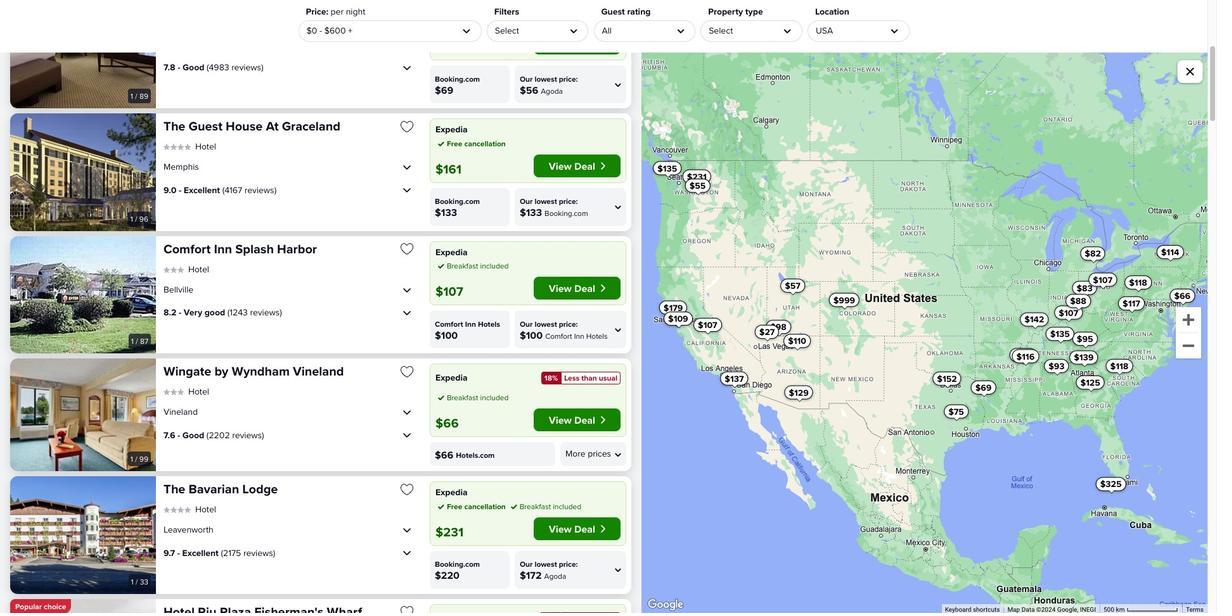 Task type: describe. For each thing, give the bounding box(es) containing it.
hotels inside comfort inn hotels $100
[[478, 320, 500, 328]]

1 left 89
[[130, 92, 133, 100]]

reviews) for house
[[245, 185, 276, 195]]

breakfast for $107
[[447, 262, 478, 270]]

$0
[[306, 25, 317, 35]]

99
[[139, 455, 148, 463]]

1 view deal from the top
[[549, 37, 595, 49]]

free for 1st free cancellation button from the bottom
[[447, 502, 462, 511]]

breakfast for $66
[[447, 394, 478, 402]]

eldorado shreveport, (shreveport, usa) image
[[10, 0, 156, 108]]

1 for the guest house at graceland
[[130, 215, 133, 223]]

$69 inside the booking.com $69
[[435, 84, 453, 95]]

breakfast included for $66
[[447, 394, 509, 402]]

$100 for comfort inn hotels $100
[[435, 329, 458, 341]]

18%
[[544, 374, 558, 382]]

price: for $161
[[559, 197, 578, 205]]

popular choice
[[15, 602, 66, 611]]

price: per night
[[306, 6, 365, 16]]

7.8
[[164, 62, 175, 72]]

$27
[[759, 327, 774, 337]]

popular
[[15, 602, 42, 611]]

location
[[815, 6, 849, 16]]

booking.com $69
[[435, 74, 480, 95]]

wingate
[[164, 364, 211, 378]]

filters
[[494, 6, 519, 16]]

1 / 33
[[131, 578, 148, 586]]

night
[[346, 6, 365, 16]]

- for the guest house at graceland
[[179, 185, 181, 195]]

$231 button
[[682, 169, 711, 183]]

view deal button for $69
[[534, 32, 621, 55]]

$88
[[1070, 296, 1086, 306]]

guest inside button
[[189, 119, 222, 133]]

$114
[[1161, 247, 1179, 257]]

more prices
[[565, 449, 611, 459]]

1 horizontal spatial $107 button
[[1054, 306, 1082, 319]]

our for $107
[[520, 320, 533, 328]]

$75 button
[[944, 405, 968, 419]]

hotel for guest
[[195, 142, 216, 152]]

vineland inside wingate by wyndham vineland button
[[293, 364, 344, 378]]

hotel for by
[[188, 387, 209, 397]]

the for the bavarian lodge
[[164, 482, 185, 496]]

graceland
[[282, 119, 340, 133]]

- for comfort inn splash harbor
[[179, 308, 181, 318]]

$75
[[948, 406, 964, 417]]

cancellation for free cancellation button related to $161
[[464, 139, 506, 147]]

usual
[[599, 374, 617, 382]]

$220
[[435, 570, 459, 581]]

usa
[[816, 25, 833, 35]]

8.2 - very good (1243 reviews)
[[164, 308, 282, 318]]

view for $161
[[549, 160, 572, 171]]

$93
[[1048, 361, 1064, 371]]

comfort inn splash harbor, (bellville, usa) image
[[10, 236, 156, 354]]

view for $231
[[549, 523, 572, 535]]

2 vertical spatial breakfast included
[[520, 502, 581, 511]]

lowest for $107
[[535, 320, 557, 328]]

the bavarian lodge button
[[164, 482, 389, 498]]

comfort inn splash harbor
[[164, 242, 317, 256]]

all
[[602, 25, 612, 35]]

$161 button
[[1009, 348, 1036, 362]]

prices
[[588, 449, 611, 459]]

$161 inside "button"
[[1014, 350, 1032, 360]]

2 horizontal spatial $107 button
[[1088, 273, 1117, 287]]

at
[[266, 119, 279, 133]]

1 free cancellation from the top
[[447, 16, 506, 25]]

booking.com for $161
[[435, 197, 480, 205]]

/ for comfort inn splash harbor
[[136, 337, 138, 345]]

included for $107
[[480, 262, 509, 270]]

0 vertical spatial $135
[[657, 163, 677, 173]]

booking.com for $231
[[435, 560, 480, 569]]

less
[[564, 374, 579, 382]]

9.0 - excellent (4167 reviews)
[[164, 185, 276, 195]]

our lowest price: $56 agoda
[[520, 74, 578, 95]]

leavenworth
[[164, 525, 213, 535]]

the bavarian lodge
[[164, 482, 278, 496]]

expedia for $231
[[435, 487, 468, 498]]

87
[[140, 337, 148, 345]]

1 horizontal spatial $135 button
[[1045, 327, 1074, 341]]

$231 inside button
[[687, 171, 706, 181]]

comfort for comfort inn splash harbor
[[164, 242, 211, 256]]

lowest for $231
[[535, 560, 557, 569]]

cancellation for 1st free cancellation button from the bottom
[[464, 502, 506, 511]]

/ left 89
[[135, 92, 137, 100]]

0 vertical spatial $135 button
[[653, 161, 681, 175]]

$133 inside booking.com $133
[[435, 207, 457, 218]]

view for $66
[[549, 415, 572, 426]]

2 vertical spatial $66
[[435, 449, 453, 461]]

3 free cancellation button from the top
[[435, 501, 506, 512]]

1 view from the top
[[549, 37, 572, 49]]

$107 right $109 at the right
[[698, 320, 717, 330]]

$69 button
[[971, 381, 996, 395]]

$107 inside $107 $66
[[1093, 275, 1112, 285]]

9.7 - excellent (2175 reviews)
[[164, 548, 275, 558]]

hotel riu plaza fisherman's wharf, (san francisco, usa) image
[[10, 599, 156, 614]]

$999 button
[[829, 293, 859, 307]]

(4167
[[222, 185, 242, 195]]

$66 inside $107 $66
[[1174, 291, 1190, 301]]

$95
[[1076, 334, 1093, 344]]

$152 $129
[[789, 374, 957, 398]]

1 deal from the top
[[574, 37, 595, 49]]

$98 button
[[765, 320, 791, 334]]

9.0
[[164, 185, 176, 195]]

(1243
[[227, 308, 248, 318]]

/ for the bavarian lodge
[[135, 578, 138, 586]]

1 vertical spatial $231
[[435, 525, 464, 539]]

bellville
[[164, 284, 193, 295]]

$0 - $600 +
[[306, 25, 352, 35]]

18% less than usual
[[544, 374, 617, 382]]

the guest house at graceland, (memphis, usa) image
[[10, 113, 156, 231]]

rating
[[627, 6, 651, 16]]

$114 button
[[1156, 245, 1183, 259]]

deal for $107
[[574, 283, 595, 294]]

price: for $231
[[559, 560, 578, 569]]

by
[[215, 364, 228, 378]]

good for $66
[[182, 430, 204, 440]]

1 vertical spatial $118 button
[[1105, 359, 1133, 373]]

wingate by wyndham vineland
[[164, 364, 344, 378]]

view deal button for $66
[[534, 409, 621, 432]]

comfort for comfort inn hotels $100
[[435, 320, 463, 328]]

hotel button for by
[[164, 387, 209, 398]]

$325
[[1100, 479, 1121, 489]]

choice
[[44, 602, 66, 611]]

vineland inside vineland button
[[164, 407, 198, 417]]

reviews) right '(4983'
[[231, 62, 263, 72]]

96
[[139, 215, 148, 223]]

more prices button
[[560, 442, 626, 467]]

deal for $231
[[574, 523, 595, 535]]

free cancellation button for $161
[[435, 138, 506, 149]]

- right the $0
[[319, 25, 322, 35]]

$125
[[1080, 377, 1100, 388]]

9.7
[[164, 548, 175, 558]]

$55
[[689, 181, 705, 191]]

1 / 96
[[130, 215, 148, 223]]

7.6
[[164, 430, 175, 440]]

hotel button for bavarian
[[164, 505, 216, 516]]

1 cancellation from the top
[[464, 16, 506, 25]]

lodge
[[242, 482, 278, 496]]

booking.com inside our lowest price: $133 booking.com
[[545, 209, 588, 217]]

$100 for our lowest price: $100 comfort inn hotels
[[520, 329, 543, 341]]

1 / 89
[[130, 92, 148, 100]]

free cancellation button for $69
[[435, 15, 506, 27]]

deal for $66
[[574, 415, 595, 426]]

price:
[[306, 6, 328, 16]]

memphis
[[164, 162, 199, 172]]

$325 button
[[1095, 477, 1126, 491]]

$600
[[324, 25, 346, 35]]

33
[[140, 578, 148, 586]]

the guest house at graceland button
[[164, 119, 389, 134]]

3 expedia from the top
[[435, 373, 468, 383]]

comfort inn hotels $100
[[435, 320, 500, 341]]



Task type: locate. For each thing, give the bounding box(es) containing it.
agoda for $231
[[544, 572, 566, 581]]

view deal button up more
[[534, 409, 621, 432]]

2 vertical spatial free
[[447, 502, 462, 511]]

7.8 - good (4983 reviews)
[[164, 62, 263, 72]]

breakfast included up hotels.com
[[447, 394, 509, 402]]

deal up our lowest price: $100 comfort inn hotels
[[574, 283, 595, 294]]

$118 button up the "$117" button
[[1124, 275, 1151, 289]]

0 vertical spatial $66
[[1174, 291, 1190, 301]]

$57
[[785, 281, 800, 291]]

1 horizontal spatial inn
[[465, 320, 476, 328]]

agoda right the $56
[[541, 87, 563, 95]]

booking.com for $69
[[435, 74, 480, 83]]

2 vertical spatial comfort
[[545, 332, 572, 340]]

$135 button
[[653, 161, 681, 175], [1045, 327, 1074, 341]]

expedia for $107
[[435, 247, 468, 257]]

our for $161
[[520, 197, 533, 205]]

1 left 99 at the left bottom of page
[[130, 455, 133, 463]]

- for the bavarian lodge
[[177, 548, 180, 558]]

1 vertical spatial the
[[164, 482, 185, 496]]

$118 button
[[1124, 275, 1151, 289], [1105, 359, 1133, 373]]

lowest for $161
[[535, 197, 557, 205]]

2 vertical spatial free cancellation button
[[435, 501, 506, 512]]

deal up our lowest price: $56 agoda
[[574, 37, 595, 49]]

1 our from the top
[[520, 74, 533, 83]]

$116 button
[[1012, 349, 1039, 363]]

wingate by wyndham vineland button
[[164, 364, 389, 380]]

type
[[745, 6, 763, 16]]

2 select from the left
[[709, 25, 733, 35]]

select down filters
[[495, 25, 519, 35]]

3 free cancellation from the top
[[447, 502, 506, 511]]

view deal up our lowest price: $172 agoda
[[549, 523, 595, 535]]

our for $231
[[520, 560, 533, 569]]

1 vertical spatial $66
[[435, 416, 459, 430]]

the bavarian lodge, (leavenworth, usa) image
[[10, 477, 156, 594]]

0 vertical spatial guest
[[601, 6, 625, 16]]

the inside the bavarian lodge "button"
[[164, 482, 185, 496]]

excellent down leavenworth
[[182, 548, 219, 558]]

breakfast included button for $66
[[435, 392, 509, 404]]

view deal up our lowest price: $133 booking.com
[[549, 160, 595, 171]]

1 vertical spatial good
[[182, 430, 204, 440]]

0 vertical spatial comfort
[[164, 242, 211, 256]]

$109 button
[[663, 312, 692, 326]]

vineland up the 7.6 at the left bottom of page
[[164, 407, 198, 417]]

1 free cancellation button from the top
[[435, 15, 506, 27]]

1 / 99
[[130, 455, 148, 463]]

our for $69
[[520, 74, 533, 83]]

2 the from the top
[[164, 482, 185, 496]]

reviews) for wyndham
[[232, 430, 264, 440]]

lowest inside our lowest price: $100 comfort inn hotels
[[535, 320, 557, 328]]

lowest inside our lowest price: $172 agoda
[[535, 560, 557, 569]]

view deal button up our lowest price: $172 agoda
[[534, 518, 621, 540]]

2 vertical spatial $69
[[975, 382, 991, 393]]

4 view deal from the top
[[549, 415, 595, 426]]

0 vertical spatial excellent
[[184, 185, 220, 195]]

0 vertical spatial free
[[447, 16, 462, 25]]

bellville button
[[164, 280, 415, 300]]

3 our from the top
[[520, 320, 533, 328]]

excellent for guest
[[184, 185, 220, 195]]

popular choice button
[[10, 599, 71, 614]]

than
[[581, 374, 597, 382]]

deal
[[574, 37, 595, 49], [574, 160, 595, 171], [574, 283, 595, 294], [574, 415, 595, 426], [574, 523, 595, 535]]

free cancellation for free cancellation button related to $161
[[447, 139, 506, 147]]

view up more
[[549, 415, 572, 426]]

1 price: from the top
[[559, 74, 578, 83]]

4 view deal button from the top
[[534, 409, 621, 432]]

1 vertical spatial excellent
[[182, 548, 219, 558]]

our inside our lowest price: $172 agoda
[[520, 560, 533, 569]]

1 select from the left
[[495, 25, 519, 35]]

free left filters
[[447, 16, 462, 25]]

$93 $88
[[1048, 296, 1086, 371]]

good right '7.8'
[[183, 62, 204, 72]]

2 vertical spatial breakfast
[[520, 502, 551, 511]]

hotel button down wingate
[[164, 387, 209, 398]]

very
[[184, 308, 202, 318]]

deal up our lowest price: $172 agoda
[[574, 523, 595, 535]]

price: inside our lowest price: $100 comfort inn hotels
[[559, 320, 578, 328]]

view deal for $107
[[549, 283, 595, 294]]

price: inside our lowest price: $56 agoda
[[559, 74, 578, 83]]

reviews) right (4167
[[245, 185, 276, 195]]

5 view deal button from the top
[[534, 518, 621, 540]]

(2202
[[207, 430, 230, 440]]

1 vertical spatial agoda
[[544, 572, 566, 581]]

$56
[[520, 84, 538, 95]]

0 vertical spatial breakfast
[[447, 262, 478, 270]]

- right '7.8'
[[178, 62, 180, 72]]

good right the 7.6 at the left bottom of page
[[182, 430, 204, 440]]

2 vertical spatial inn
[[574, 332, 584, 340]]

1 view deal button from the top
[[534, 32, 621, 55]]

2 vertical spatial cancellation
[[464, 502, 506, 511]]

1 vertical spatial free cancellation button
[[435, 138, 506, 149]]

2 our from the top
[[520, 197, 533, 205]]

our lowest price: $133 booking.com
[[520, 197, 588, 218]]

$82 button
[[1080, 246, 1105, 260]]

view up our lowest price: $172 agoda
[[549, 523, 572, 535]]

4 deal from the top
[[574, 415, 595, 426]]

4 lowest from the top
[[535, 560, 557, 569]]

$107 down $88
[[1058, 307, 1078, 318]]

- right 9.7
[[177, 548, 180, 558]]

$116
[[1016, 351, 1034, 361]]

$133
[[435, 207, 457, 218], [520, 207, 542, 218]]

1 for the bavarian lodge
[[131, 578, 134, 586]]

/ left 99 at the left bottom of page
[[135, 455, 137, 463]]

vineland
[[293, 364, 344, 378], [164, 407, 198, 417]]

hotels.com
[[456, 451, 495, 459]]

comfort inside comfort inn hotels $100
[[435, 320, 463, 328]]

2 view deal button from the top
[[534, 154, 621, 177]]

reviews)
[[231, 62, 263, 72], [245, 185, 276, 195], [250, 308, 282, 318], [232, 430, 264, 440], [243, 548, 275, 558]]

hotels inside our lowest price: $100 comfort inn hotels
[[586, 332, 608, 340]]

1 vertical spatial breakfast
[[447, 394, 478, 402]]

expedia down comfort inn hotels $100
[[435, 373, 468, 383]]

excellent
[[184, 185, 220, 195], [182, 548, 219, 558]]

hotel down wingate
[[188, 387, 209, 397]]

lowest inside our lowest price: $56 agoda
[[535, 74, 557, 83]]

- right the 7.6 at the left bottom of page
[[178, 430, 180, 440]]

$107 button down $83
[[1054, 306, 1082, 319]]

view deal for $161
[[549, 160, 595, 171]]

/
[[135, 92, 137, 100], [135, 215, 137, 223], [136, 337, 138, 345], [135, 455, 137, 463], [135, 578, 138, 586]]

$107 button right $109 at the right
[[693, 318, 721, 332]]

good for $69
[[183, 62, 204, 72]]

3 free from the top
[[447, 502, 462, 511]]

wingate by wyndham vineland, (vineland, usa) image
[[10, 359, 156, 472]]

reviews) right (2202
[[232, 430, 264, 440]]

(4983
[[207, 62, 229, 72]]

2 free cancellation button from the top
[[435, 138, 506, 149]]

4 price: from the top
[[559, 560, 578, 569]]

3 deal from the top
[[574, 283, 595, 294]]

our inside our lowest price: $100 comfort inn hotels
[[520, 320, 533, 328]]

$139
[[1074, 352, 1093, 363]]

0 horizontal spatial vineland
[[164, 407, 198, 417]]

view deal up our lowest price: $56 agoda
[[549, 37, 595, 49]]

1 vertical spatial $118
[[1110, 361, 1128, 371]]

agoda right $172
[[544, 572, 566, 581]]

1 vertical spatial vineland
[[164, 407, 198, 417]]

agoda inside our lowest price: $172 agoda
[[544, 572, 566, 581]]

free for free cancellation button related to $161
[[447, 139, 462, 147]]

- right 9.0
[[179, 185, 181, 195]]

/ left 87
[[136, 337, 138, 345]]

5 view from the top
[[549, 523, 572, 535]]

2 expedia from the top
[[435, 247, 468, 257]]

$139 button
[[1069, 351, 1098, 364]]

1 vertical spatial included
[[480, 394, 509, 402]]

breakfast included down more
[[520, 502, 581, 511]]

breakfast included for $107
[[447, 262, 509, 270]]

3 view deal button from the top
[[534, 277, 621, 300]]

expedia down booking.com $133 at top left
[[435, 247, 468, 257]]

1 vertical spatial guest
[[189, 119, 222, 133]]

1 left 96
[[130, 215, 133, 223]]

our lowest price: $172 agoda
[[520, 560, 578, 581]]

harbor
[[277, 242, 317, 256]]

breakfast included button down more
[[508, 501, 581, 512]]

property
[[708, 6, 743, 16]]

0 horizontal spatial guest
[[189, 119, 222, 133]]

0 horizontal spatial $231
[[435, 525, 464, 539]]

map region
[[641, 53, 1207, 614]]

2 lowest from the top
[[535, 197, 557, 205]]

3 view deal from the top
[[549, 283, 595, 294]]

view up our lowest price: $56 agoda
[[549, 37, 572, 49]]

the left bavarian
[[164, 482, 185, 496]]

reviews) right (1243
[[250, 308, 282, 318]]

vineland button
[[164, 402, 415, 423]]

0 vertical spatial free cancellation button
[[435, 15, 506, 27]]

the up memphis
[[164, 119, 185, 133]]

1 horizontal spatial $231
[[687, 171, 706, 181]]

0 vertical spatial agoda
[[541, 87, 563, 95]]

$107 $66
[[1093, 275, 1190, 301]]

- right 8.2
[[179, 308, 181, 318]]

memphis button
[[164, 157, 415, 177]]

-
[[319, 25, 322, 35], [178, 62, 180, 72], [179, 185, 181, 195], [179, 308, 181, 318], [178, 430, 180, 440], [177, 548, 180, 558]]

2 horizontal spatial comfort
[[545, 332, 572, 340]]

booking.com $133
[[435, 197, 480, 218]]

per
[[331, 6, 344, 16]]

$95 button
[[1072, 332, 1097, 346]]

deal up more prices
[[574, 415, 595, 426]]

reviews) for lodge
[[243, 548, 275, 558]]

$161 up booking.com $133 at top left
[[435, 162, 461, 176]]

1 expedia from the top
[[435, 124, 468, 134]]

0 horizontal spatial $135
[[657, 163, 677, 173]]

0 vertical spatial $231
[[687, 171, 706, 181]]

expedia down the booking.com $69
[[435, 124, 468, 134]]

1 horizontal spatial select
[[709, 25, 733, 35]]

1 horizontal spatial $135
[[1050, 329, 1069, 339]]

price: inside our lowest price: $172 agoda
[[559, 560, 578, 569]]

$118 up the "$117" button
[[1129, 277, 1147, 288]]

free cancellation for 1st free cancellation button from the bottom
[[447, 502, 506, 511]]

0 horizontal spatial $107 button
[[693, 318, 721, 332]]

1 vertical spatial inn
[[465, 320, 476, 328]]

lowest for $69
[[535, 74, 557, 83]]

breakfast
[[447, 262, 478, 270], [447, 394, 478, 402], [520, 502, 551, 511]]

2 deal from the top
[[574, 160, 595, 171]]

1 lowest from the top
[[535, 74, 557, 83]]

view
[[549, 37, 572, 49], [549, 160, 572, 171], [549, 283, 572, 294], [549, 415, 572, 426], [549, 523, 572, 535]]

$133 inside our lowest price: $133 booking.com
[[520, 207, 542, 218]]

0 horizontal spatial hotels
[[478, 320, 500, 328]]

2 price: from the top
[[559, 197, 578, 205]]

view for $107
[[549, 283, 572, 294]]

2 vertical spatial free cancellation
[[447, 502, 506, 511]]

inn inside button
[[214, 242, 232, 256]]

1 the from the top
[[164, 119, 185, 133]]

0 horizontal spatial inn
[[214, 242, 232, 256]]

comfort inside our lowest price: $100 comfort inn hotels
[[545, 332, 572, 340]]

$172
[[520, 570, 542, 581]]

price:
[[559, 74, 578, 83], [559, 197, 578, 205], [559, 320, 578, 328], [559, 560, 578, 569]]

inn inside comfort inn hotels $100
[[465, 320, 476, 328]]

$152 button
[[932, 372, 961, 386]]

1 free from the top
[[447, 16, 462, 25]]

3 lowest from the top
[[535, 320, 557, 328]]

view deal for $66
[[549, 415, 595, 426]]

4 hotel button from the top
[[164, 505, 216, 516]]

1 vertical spatial $135
[[1050, 329, 1069, 339]]

$152
[[937, 374, 957, 384]]

3 hotel button from the top
[[164, 387, 209, 398]]

0 vertical spatial breakfast included button
[[435, 261, 509, 272]]

0 vertical spatial breakfast included
[[447, 262, 509, 270]]

1 vertical spatial $135 button
[[1045, 327, 1074, 341]]

0 vertical spatial included
[[480, 262, 509, 270]]

$142 button
[[1020, 312, 1048, 326]]

0 vertical spatial $161
[[435, 162, 461, 176]]

view deal up our lowest price: $100 comfort inn hotels
[[549, 283, 595, 294]]

$66 up hotels.com
[[435, 416, 459, 430]]

2 $133 from the left
[[520, 207, 542, 218]]

agoda
[[541, 87, 563, 95], [544, 572, 566, 581]]

3 price: from the top
[[559, 320, 578, 328]]

comfort
[[164, 242, 211, 256], [435, 320, 463, 328], [545, 332, 572, 340]]

agoda inside our lowest price: $56 agoda
[[541, 87, 563, 95]]

0 vertical spatial $69
[[435, 39, 459, 53]]

view deal button for $231
[[534, 518, 621, 540]]

hotel button up memphis
[[164, 142, 216, 153]]

$999
[[833, 295, 855, 305]]

1 horizontal spatial $100
[[520, 329, 543, 341]]

2 vertical spatial included
[[553, 502, 581, 511]]

1 for comfort inn splash harbor
[[131, 337, 134, 345]]

1 vertical spatial free
[[447, 139, 462, 147]]

view deal button for $161
[[534, 154, 621, 177]]

view deal button up our lowest price: $56 agoda
[[534, 32, 621, 55]]

guest
[[601, 6, 625, 16], [189, 119, 222, 133]]

select for filters
[[495, 25, 519, 35]]

$66 left hotels.com
[[435, 449, 453, 461]]

select down property
[[709, 25, 733, 35]]

$100 inside our lowest price: $100 comfort inn hotels
[[520, 329, 543, 341]]

agoda for $69
[[541, 87, 563, 95]]

$107 up comfort inn hotels $100
[[435, 285, 463, 299]]

1 horizontal spatial comfort
[[435, 320, 463, 328]]

our
[[520, 74, 533, 83], [520, 197, 533, 205], [520, 320, 533, 328], [520, 560, 533, 569]]

$107 button down $82
[[1088, 273, 1117, 287]]

$161 left the $93 button
[[1014, 350, 1032, 360]]

reviews) right (2175
[[243, 548, 275, 558]]

our inside our lowest price: $56 agoda
[[520, 74, 533, 83]]

1 vertical spatial free cancellation
[[447, 139, 506, 147]]

3 cancellation from the top
[[464, 502, 506, 511]]

/ for the guest house at graceland
[[135, 215, 137, 223]]

vineland up vineland button
[[293, 364, 344, 378]]

0 vertical spatial free cancellation
[[447, 16, 506, 25]]

1 vertical spatial $161
[[1014, 350, 1032, 360]]

2 free from the top
[[447, 139, 462, 147]]

$137 button
[[720, 372, 748, 385]]

$118 for $118 button to the bottom
[[1110, 361, 1128, 371]]

$88 button
[[1065, 294, 1090, 308]]

free down hotels.com
[[447, 502, 462, 511]]

1 hotel button from the top
[[164, 142, 216, 153]]

5 deal from the top
[[574, 523, 595, 535]]

hotel button up bellville
[[164, 264, 209, 275]]

property type
[[708, 6, 763, 16]]

excellent left (4167
[[184, 185, 220, 195]]

our lowest price: $100 comfort inn hotels
[[520, 320, 608, 341]]

hotel button up leavenworth
[[164, 505, 216, 516]]

breakfast included button up hotels.com
[[435, 392, 509, 404]]

1 for wingate by wyndham vineland
[[130, 455, 133, 463]]

comfort inside button
[[164, 242, 211, 256]]

expedia for $161
[[435, 124, 468, 134]]

google image
[[645, 597, 686, 614]]

price: inside our lowest price: $133 booking.com
[[559, 197, 578, 205]]

guest up all
[[601, 6, 625, 16]]

breakfast included
[[447, 262, 509, 270], [447, 394, 509, 402], [520, 502, 581, 511]]

$66 down '$114'
[[1174, 291, 1190, 301]]

2 horizontal spatial inn
[[574, 332, 584, 340]]

free
[[447, 16, 462, 25], [447, 139, 462, 147], [447, 502, 462, 511]]

$117 button
[[1118, 296, 1144, 310]]

1 vertical spatial cancellation
[[464, 139, 506, 147]]

1 $133 from the left
[[435, 207, 457, 218]]

hotel for inn
[[188, 264, 209, 274]]

expedia down hotels.com
[[435, 487, 468, 498]]

$117
[[1122, 298, 1140, 308]]

inn for splash
[[214, 242, 232, 256]]

1 vertical spatial $69
[[435, 84, 453, 95]]

hotel down bavarian
[[195, 505, 216, 515]]

2 hotel button from the top
[[164, 264, 209, 275]]

inn for hotels
[[465, 320, 476, 328]]

$100 inside comfort inn hotels $100
[[435, 329, 458, 341]]

2 view deal from the top
[[549, 160, 595, 171]]

booking.com
[[435, 74, 480, 83], [435, 197, 480, 205], [545, 209, 588, 217], [435, 560, 480, 569]]

(2175
[[221, 548, 241, 558]]

0 vertical spatial good
[[183, 62, 204, 72]]

0 horizontal spatial select
[[495, 25, 519, 35]]

$135 left $231 button
[[657, 163, 677, 173]]

0 vertical spatial cancellation
[[464, 16, 506, 25]]

0 vertical spatial $118 button
[[1124, 275, 1151, 289]]

0 horizontal spatial $133
[[435, 207, 457, 218]]

view up our lowest price: $133 booking.com
[[549, 160, 572, 171]]

1 left 87
[[131, 337, 134, 345]]

our inside our lowest price: $133 booking.com
[[520, 197, 533, 205]]

booking.com $220
[[435, 560, 480, 581]]

$107 button
[[1088, 273, 1117, 287], [1054, 306, 1082, 319], [693, 318, 721, 332]]

2 view from the top
[[549, 160, 572, 171]]

4 expedia from the top
[[435, 487, 468, 498]]

$179 button
[[659, 301, 687, 315]]

$137
[[724, 373, 743, 384]]

$135 button left $95
[[1045, 327, 1074, 341]]

/ for wingate by wyndham vineland
[[135, 455, 137, 463]]

$69 inside $69 button
[[975, 382, 991, 393]]

guest left house
[[189, 119, 222, 133]]

0 vertical spatial $118
[[1129, 277, 1147, 288]]

$118 for the top $118 button
[[1129, 277, 1147, 288]]

house
[[226, 119, 263, 133]]

3 view from the top
[[549, 283, 572, 294]]

1 vertical spatial hotels
[[586, 332, 608, 340]]

1 left 33
[[131, 578, 134, 586]]

good
[[205, 308, 225, 318]]

0 vertical spatial hotels
[[478, 320, 500, 328]]

$135 left $95 button
[[1050, 329, 1069, 339]]

hotel up memphis
[[195, 142, 216, 152]]

1 horizontal spatial hotels
[[586, 332, 608, 340]]

0 horizontal spatial $118
[[1110, 361, 1128, 371]]

2 free cancellation from the top
[[447, 139, 506, 147]]

breakfast included button down booking.com $133 at top left
[[435, 261, 509, 272]]

1 vertical spatial breakfast included
[[447, 394, 509, 402]]

price: for $69
[[559, 74, 578, 83]]

0 horizontal spatial $161
[[435, 162, 461, 176]]

view deal button for $107
[[534, 277, 621, 300]]

view deal for $231
[[549, 523, 595, 535]]

hotel for bavarian
[[195, 505, 216, 515]]

price: for $107
[[559, 320, 578, 328]]

1 horizontal spatial $133
[[520, 207, 542, 218]]

the inside the guest house at graceland button
[[164, 119, 185, 133]]

1 vertical spatial breakfast included button
[[435, 392, 509, 404]]

0 vertical spatial the
[[164, 119, 185, 133]]

view deal button up our lowest price: $133 booking.com
[[534, 154, 621, 177]]

0 horizontal spatial comfort
[[164, 242, 211, 256]]

view deal button up our lowest price: $100 comfort inn hotels
[[534, 277, 621, 300]]

lowest inside our lowest price: $133 booking.com
[[535, 197, 557, 205]]

4 our from the top
[[520, 560, 533, 569]]

1 horizontal spatial $118
[[1129, 277, 1147, 288]]

$125 button
[[1076, 376, 1104, 389]]

2 $100 from the left
[[520, 329, 543, 341]]

0 vertical spatial inn
[[214, 242, 232, 256]]

deal for $161
[[574, 160, 595, 171]]

$107 right $83
[[1093, 275, 1112, 285]]

1 $100 from the left
[[435, 329, 458, 341]]

$135 button left $231 button
[[653, 161, 681, 175]]

$118 right $139 on the right of the page
[[1110, 361, 1128, 371]]

2 cancellation from the top
[[464, 139, 506, 147]]

breakfast included button for $107
[[435, 261, 509, 272]]

select for property type
[[709, 25, 733, 35]]

5 view deal from the top
[[549, 523, 595, 535]]

the for the guest house at graceland
[[164, 119, 185, 133]]

0 horizontal spatial $135 button
[[653, 161, 681, 175]]

free down the booking.com $69
[[447, 139, 462, 147]]

view up our lowest price: $100 comfort inn hotels
[[549, 283, 572, 294]]

inn inside our lowest price: $100 comfort inn hotels
[[574, 332, 584, 340]]

hotel button for guest
[[164, 142, 216, 153]]

/ left 33
[[135, 578, 138, 586]]

0 vertical spatial vineland
[[293, 364, 344, 378]]

1 horizontal spatial $161
[[1014, 350, 1032, 360]]

2 vertical spatial breakfast included button
[[508, 501, 581, 512]]

/ left 96
[[135, 215, 137, 223]]

deal up our lowest price: $133 booking.com
[[574, 160, 595, 171]]

included for $66
[[480, 394, 509, 402]]

1 horizontal spatial vineland
[[293, 364, 344, 378]]

$118 button right $139 on the right of the page
[[1105, 359, 1133, 373]]

excellent for bavarian
[[182, 548, 219, 558]]

breakfast included down booking.com $133 at top left
[[447, 262, 509, 270]]

4 view from the top
[[549, 415, 572, 426]]

guest rating
[[601, 6, 651, 16]]

hotel up bellville
[[188, 264, 209, 274]]

$110
[[788, 336, 806, 346]]

0 horizontal spatial $100
[[435, 329, 458, 341]]

1 / 87
[[131, 337, 148, 345]]

1 horizontal spatial guest
[[601, 6, 625, 16]]

- for wingate by wyndham vineland
[[178, 430, 180, 440]]

1 vertical spatial comfort
[[435, 320, 463, 328]]

hotel button for inn
[[164, 264, 209, 275]]

view deal up more
[[549, 415, 595, 426]]

$93 button
[[1044, 359, 1069, 373]]



Task type: vqa. For each thing, say whether or not it's contained in the screenshot.
1st Free cancellation button from the bottom of the page's Free
yes



